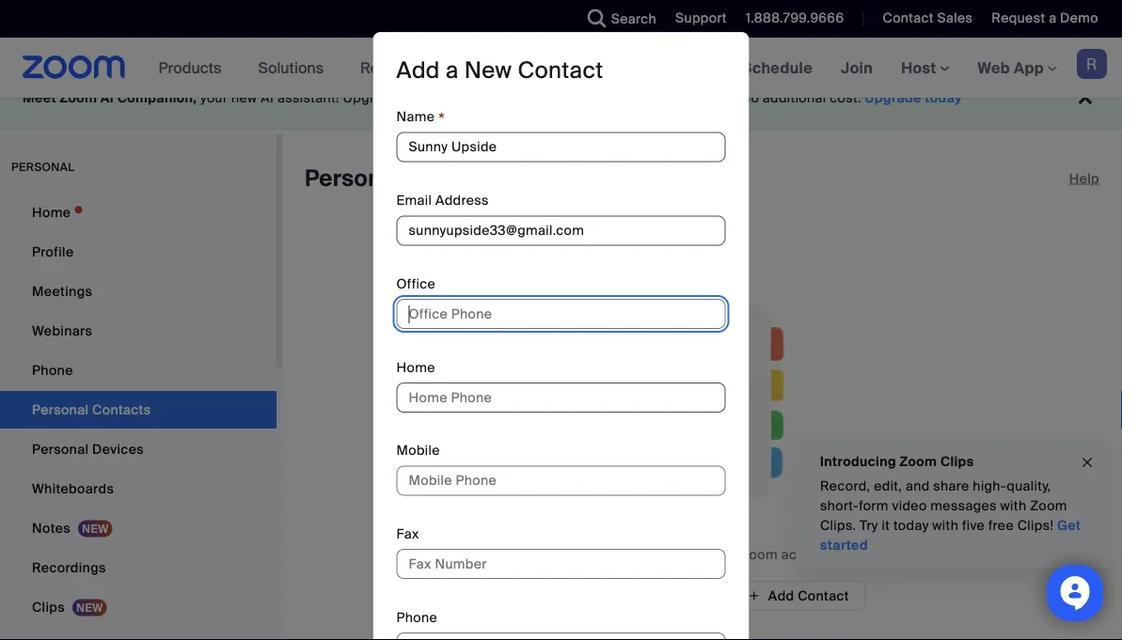 Task type: describe. For each thing, give the bounding box(es) containing it.
add for add a new contact
[[397, 56, 440, 85]]

contacts
[[589, 546, 646, 564]]

record,
[[821, 478, 871, 495]]

new
[[232, 89, 257, 107]]

add a new contact
[[397, 56, 604, 85]]

started
[[821, 537, 868, 555]]

no contacts added to your zoom account.
[[567, 546, 837, 564]]

get
[[1058, 518, 1081, 535]]

record, edit, and share high-quality, short-form video messages with zoom clips. try it today with five free clips!
[[821, 478, 1068, 535]]

1 horizontal spatial with
[[1001, 498, 1027, 515]]

today inside record, edit, and share high-quality, short-form video messages with zoom clips. try it today with five free clips!
[[894, 518, 929, 535]]

introducing
[[821, 453, 897, 470]]

get started
[[821, 518, 1081, 555]]

access
[[567, 89, 613, 107]]

Office Phone text field
[[397, 299, 726, 329]]

add contact button
[[732, 582, 865, 612]]

home inside add a new contact dialog
[[397, 359, 435, 376]]

join
[[841, 58, 873, 78]]

pro
[[490, 89, 511, 107]]

schedule link
[[728, 38, 827, 98]]

devices
[[92, 441, 144, 458]]

companion
[[649, 89, 724, 107]]

notes link
[[0, 510, 277, 548]]

it
[[882, 518, 890, 535]]

meet zoom ai companion, footer
[[0, 66, 1123, 131]]

1 vertical spatial with
[[933, 518, 959, 535]]

First and Last Name text field
[[397, 132, 726, 162]]

your for companion,
[[200, 89, 228, 107]]

add a new contact dialog
[[373, 32, 749, 641]]

home inside 'link'
[[32, 204, 71, 221]]

Mobile text field
[[397, 466, 726, 496]]

share
[[934, 478, 970, 495]]

1.888.799.9666
[[746, 9, 844, 27]]

1.888.799.9666 button up schedule link
[[746, 9, 844, 27]]

clips link
[[0, 589, 277, 627]]

account.
[[782, 546, 837, 564]]

request a demo
[[992, 9, 1099, 27]]

meetings link
[[0, 273, 277, 311]]

meet zoom ai companion, your new ai assistant! upgrade to zoom one pro and get access to ai companion at no additional cost. upgrade today
[[23, 89, 963, 107]]

name
[[397, 108, 435, 126]]

contact inside dialog
[[518, 56, 604, 85]]

clips inside personal menu menu
[[32, 599, 65, 616]]

contact sales link up meetings navigation
[[883, 9, 973, 27]]

today inside meet zoom ai companion, footer
[[925, 89, 963, 107]]

&
[[516, 59, 527, 78]]

join link
[[827, 38, 887, 98]]

zoom logo image
[[23, 56, 126, 79]]

a for request
[[1049, 9, 1057, 27]]

meetings
[[32, 283, 92, 300]]

and inside record, edit, and share high-quality, short-form video messages with zoom clips. try it today with five free clips!
[[906, 478, 930, 495]]

and inside meet zoom ai companion, footer
[[515, 89, 539, 107]]

phone inside add a new contact dialog
[[397, 609, 438, 627]]

video
[[892, 498, 927, 515]]

profile
[[32, 243, 74, 261]]

support
[[676, 9, 727, 27]]

home link
[[0, 194, 277, 231]]

short-
[[821, 498, 859, 515]]

assistant!
[[278, 89, 339, 107]]

plans & pricing
[[472, 59, 582, 78]]

email address
[[397, 192, 489, 209]]

schedule
[[742, 58, 813, 78]]

mobile
[[397, 442, 440, 460]]

personal for personal contacts
[[305, 164, 402, 193]]

add image
[[748, 588, 761, 605]]

request
[[992, 9, 1046, 27]]

messages
[[931, 498, 997, 515]]

upgrade today link
[[865, 89, 963, 107]]

added
[[649, 546, 690, 564]]

demo
[[1061, 9, 1099, 27]]

clips!
[[1018, 518, 1054, 535]]

pricing
[[531, 59, 582, 78]]

companion,
[[117, 89, 197, 107]]

1 upgrade from the left
[[343, 89, 399, 107]]



Task type: vqa. For each thing, say whether or not it's contained in the screenshot.
footer
no



Task type: locate. For each thing, give the bounding box(es) containing it.
help link
[[1070, 164, 1100, 194]]

contact inside "link"
[[883, 9, 934, 27]]

home down office
[[397, 359, 435, 376]]

zoom up *
[[418, 89, 456, 107]]

clips up share in the bottom of the page
[[941, 453, 974, 470]]

contact up get
[[518, 56, 604, 85]]

with up free on the bottom right of the page
[[1001, 498, 1027, 515]]

try
[[860, 518, 879, 535]]

2 horizontal spatial ai
[[633, 89, 646, 107]]

0 horizontal spatial to
[[402, 89, 415, 107]]

0 vertical spatial clips
[[941, 453, 974, 470]]

add
[[397, 56, 440, 85], [769, 588, 795, 605]]

add for add contact
[[769, 588, 795, 605]]

0 horizontal spatial personal
[[32, 441, 89, 458]]

notes
[[32, 520, 71, 537]]

1 vertical spatial home
[[397, 359, 435, 376]]

0 vertical spatial personal
[[305, 164, 402, 193]]

personal contacts
[[305, 164, 508, 193]]

a left demo
[[1049, 9, 1057, 27]]

personal
[[305, 164, 402, 193], [32, 441, 89, 458]]

0 vertical spatial add
[[397, 56, 440, 85]]

add inside button
[[769, 588, 795, 605]]

1 vertical spatial contact
[[518, 56, 604, 85]]

1 horizontal spatial home
[[397, 359, 435, 376]]

product information navigation
[[145, 38, 596, 99]]

1 horizontal spatial clips
[[941, 453, 974, 470]]

0 horizontal spatial add
[[397, 56, 440, 85]]

plans
[[472, 59, 512, 78]]

1 vertical spatial personal
[[32, 441, 89, 458]]

banner
[[0, 38, 1123, 99]]

recordings
[[32, 559, 106, 577]]

fax
[[397, 526, 419, 543]]

clips down the recordings
[[32, 599, 65, 616]]

today down "video" on the bottom of page
[[894, 518, 929, 535]]

a
[[1049, 9, 1057, 27], [446, 56, 459, 85]]

get started link
[[821, 518, 1081, 555]]

a inside add a new contact dialog
[[446, 56, 459, 85]]

your inside meet zoom ai companion, footer
[[200, 89, 228, 107]]

1 vertical spatial add
[[769, 588, 795, 605]]

1.888.799.9666 button
[[732, 0, 849, 38], [746, 9, 844, 27]]

1 horizontal spatial and
[[906, 478, 930, 495]]

introducing zoom clips
[[821, 453, 974, 470]]

high-
[[973, 478, 1007, 495]]

add up name
[[397, 56, 440, 85]]

add contact
[[769, 588, 849, 605]]

1.888.799.9666 button up schedule
[[732, 0, 849, 38]]

no
[[743, 89, 759, 107]]

Home text field
[[397, 383, 726, 413]]

Email Address text field
[[397, 216, 726, 246]]

zoom up edit, on the right bottom
[[900, 453, 937, 470]]

zoom inside record, edit, and share high-quality, short-form video messages with zoom clips. try it today with five free clips!
[[1030, 498, 1068, 515]]

plans & pricing link
[[472, 59, 582, 78], [472, 59, 582, 78]]

0 vertical spatial home
[[32, 204, 71, 221]]

zoom up clips!
[[1030, 498, 1068, 515]]

1 horizontal spatial upgrade
[[865, 89, 922, 107]]

1 horizontal spatial your
[[710, 546, 737, 564]]

1 vertical spatial and
[[906, 478, 930, 495]]

office
[[397, 275, 436, 293]]

close image
[[1080, 452, 1095, 474]]

today down sales
[[925, 89, 963, 107]]

cost.
[[830, 89, 862, 107]]

with
[[1001, 498, 1027, 515], [933, 518, 959, 535]]

0 vertical spatial contact
[[883, 9, 934, 27]]

clips.
[[821, 518, 857, 535]]

banner containing schedule
[[0, 38, 1123, 99]]

0 horizontal spatial clips
[[32, 599, 65, 616]]

1 horizontal spatial to
[[617, 89, 629, 107]]

to
[[402, 89, 415, 107], [617, 89, 629, 107], [694, 546, 706, 564]]

1 horizontal spatial add
[[769, 588, 795, 605]]

and left get
[[515, 89, 539, 107]]

1 horizontal spatial ai
[[261, 89, 274, 107]]

0 horizontal spatial your
[[200, 89, 228, 107]]

edit,
[[874, 478, 903, 495]]

phone down fax
[[397, 609, 438, 627]]

your left new
[[200, 89, 228, 107]]

to right the 'access'
[[617, 89, 629, 107]]

phone
[[32, 362, 73, 379], [397, 609, 438, 627]]

0 horizontal spatial a
[[446, 56, 459, 85]]

ai down the zoom logo
[[100, 89, 114, 107]]

at
[[727, 89, 740, 107]]

add inside dialog
[[397, 56, 440, 85]]

2 horizontal spatial to
[[694, 546, 706, 564]]

zoom down the zoom logo
[[60, 89, 97, 107]]

0 horizontal spatial home
[[32, 204, 71, 221]]

a left new
[[446, 56, 459, 85]]

support link
[[662, 0, 732, 38], [676, 9, 727, 27]]

home
[[32, 204, 71, 221], [397, 359, 435, 376]]

clips
[[941, 453, 974, 470], [32, 599, 65, 616]]

quality,
[[1007, 478, 1051, 495]]

1 vertical spatial phone
[[397, 609, 438, 627]]

2 vertical spatial contact
[[798, 588, 849, 605]]

zoom up add image
[[741, 546, 778, 564]]

recordings link
[[0, 550, 277, 587]]

add right add image
[[769, 588, 795, 605]]

contacts
[[407, 164, 508, 193]]

help
[[1070, 170, 1100, 187]]

2 ai from the left
[[261, 89, 274, 107]]

today
[[925, 89, 963, 107], [894, 518, 929, 535]]

personal
[[11, 160, 75, 175]]

webinars
[[32, 322, 92, 340]]

contact down account.
[[798, 588, 849, 605]]

1 vertical spatial today
[[894, 518, 929, 535]]

with down the messages
[[933, 518, 959, 535]]

0 vertical spatial and
[[515, 89, 539, 107]]

and
[[515, 89, 539, 107], [906, 478, 930, 495]]

0 horizontal spatial ai
[[100, 89, 114, 107]]

address
[[436, 192, 489, 209]]

0 vertical spatial your
[[200, 89, 228, 107]]

0 vertical spatial a
[[1049, 9, 1057, 27]]

sales
[[938, 9, 973, 27]]

contact sales link up 'upgrade today' link
[[869, 0, 978, 38]]

your for to
[[710, 546, 737, 564]]

upgrade
[[343, 89, 399, 107], [865, 89, 922, 107]]

2 upgrade from the left
[[865, 89, 922, 107]]

personal devices link
[[0, 431, 277, 469]]

personal up 'whiteboards'
[[32, 441, 89, 458]]

contact sales
[[883, 9, 973, 27]]

ai right new
[[261, 89, 274, 107]]

1 vertical spatial clips
[[32, 599, 65, 616]]

1 horizontal spatial a
[[1049, 9, 1057, 27]]

and up "video" on the bottom of page
[[906, 478, 930, 495]]

contact inside button
[[798, 588, 849, 605]]

phone down webinars
[[32, 362, 73, 379]]

upgrade down 'join'
[[865, 89, 922, 107]]

to right added
[[694, 546, 706, 564]]

ai
[[100, 89, 114, 107], [261, 89, 274, 107], [633, 89, 646, 107]]

upgrade up name
[[343, 89, 399, 107]]

email
[[397, 192, 432, 209]]

one
[[459, 89, 486, 107]]

no
[[567, 546, 586, 564]]

phone link
[[0, 352, 277, 390]]

2 horizontal spatial contact
[[883, 9, 934, 27]]

0 horizontal spatial phone
[[32, 362, 73, 379]]

profile link
[[0, 233, 277, 271]]

personal devices
[[32, 441, 144, 458]]

five
[[963, 518, 985, 535]]

to up name
[[402, 89, 415, 107]]

whiteboards link
[[0, 470, 277, 508]]

new
[[465, 56, 512, 85]]

whiteboards
[[32, 480, 114, 498]]

1 vertical spatial your
[[710, 546, 737, 564]]

Fax text field
[[397, 550, 726, 580]]

0 horizontal spatial with
[[933, 518, 959, 535]]

free
[[989, 518, 1014, 535]]

personal inside menu
[[32, 441, 89, 458]]

meetings navigation
[[728, 38, 1123, 99]]

1 horizontal spatial personal
[[305, 164, 402, 193]]

1 vertical spatial a
[[446, 56, 459, 85]]

name *
[[397, 108, 445, 130]]

home up profile
[[32, 204, 71, 221]]

0 horizontal spatial and
[[515, 89, 539, 107]]

zoom
[[60, 89, 97, 107], [418, 89, 456, 107], [900, 453, 937, 470], [1030, 498, 1068, 515], [741, 546, 778, 564]]

1 ai from the left
[[100, 89, 114, 107]]

1 horizontal spatial phone
[[397, 609, 438, 627]]

a for add
[[446, 56, 459, 85]]

get
[[543, 89, 564, 107]]

0 vertical spatial today
[[925, 89, 963, 107]]

phone inside personal menu menu
[[32, 362, 73, 379]]

contact sales link
[[869, 0, 978, 38], [883, 9, 973, 27]]

0 horizontal spatial contact
[[518, 56, 604, 85]]

personal for personal devices
[[32, 441, 89, 458]]

contact
[[883, 9, 934, 27], [518, 56, 604, 85], [798, 588, 849, 605]]

webinars link
[[0, 312, 277, 350]]

personal menu menu
[[0, 194, 277, 641]]

0 vertical spatial with
[[1001, 498, 1027, 515]]

3 ai from the left
[[633, 89, 646, 107]]

your
[[200, 89, 228, 107], [710, 546, 737, 564]]

0 vertical spatial phone
[[32, 362, 73, 379]]

your right added
[[710, 546, 737, 564]]

contact left sales
[[883, 9, 934, 27]]

1 horizontal spatial contact
[[798, 588, 849, 605]]

personal down name
[[305, 164, 402, 193]]

0 horizontal spatial upgrade
[[343, 89, 399, 107]]

ai left companion
[[633, 89, 646, 107]]

additional
[[763, 89, 827, 107]]

form
[[859, 498, 889, 515]]

*
[[439, 109, 445, 130]]

meet
[[23, 89, 56, 107]]



